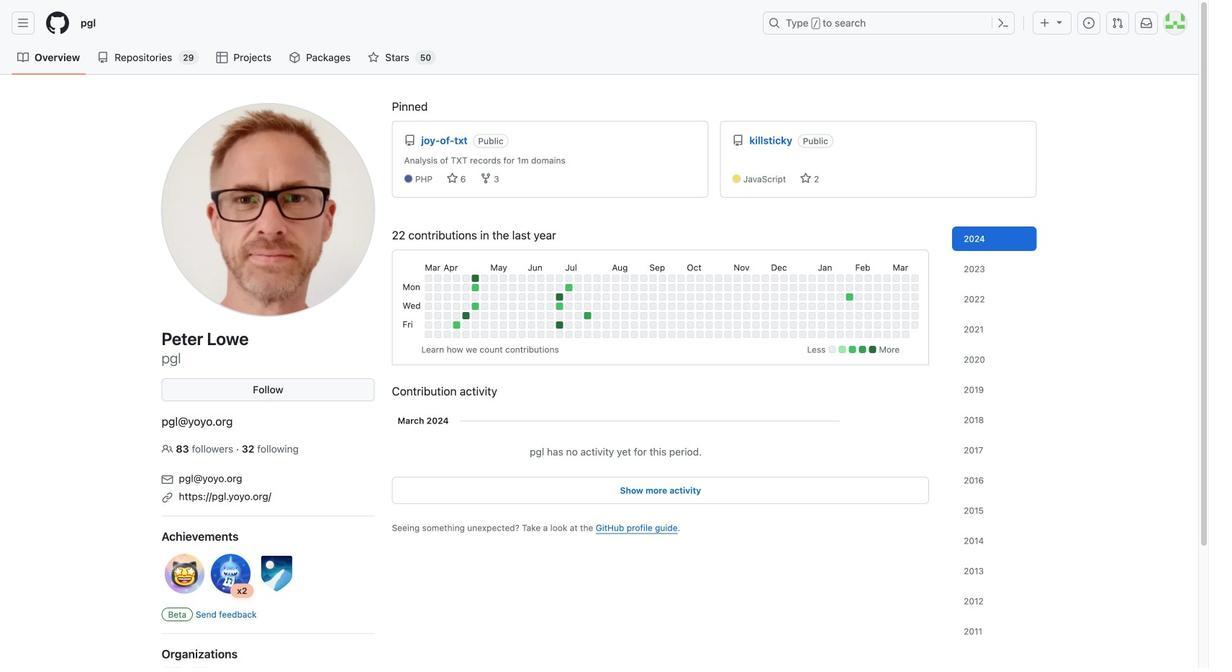 Task type: locate. For each thing, give the bounding box(es) containing it.
1 horizontal spatial stars image
[[800, 173, 812, 184]]

1 stars image from the left
[[447, 173, 458, 184]]

repo image
[[404, 135, 416, 146], [732, 135, 744, 146]]

grid
[[400, 259, 921, 340]]

cell
[[425, 275, 432, 282], [434, 275, 441, 282], [444, 275, 451, 282], [453, 275, 460, 282], [462, 275, 470, 282], [472, 275, 479, 282], [481, 275, 488, 282], [490, 275, 498, 282], [500, 275, 507, 282], [509, 275, 516, 282], [518, 275, 526, 282], [528, 275, 535, 282], [537, 275, 544, 282], [547, 275, 554, 282], [556, 275, 563, 282], [565, 275, 572, 282], [575, 275, 582, 282], [584, 275, 591, 282], [593, 275, 601, 282], [603, 275, 610, 282], [612, 275, 619, 282], [621, 275, 629, 282], [631, 275, 638, 282], [640, 275, 647, 282], [649, 275, 657, 282], [659, 275, 666, 282], [668, 275, 675, 282], [678, 275, 685, 282], [687, 275, 694, 282], [696, 275, 703, 282], [706, 275, 713, 282], [715, 275, 722, 282], [724, 275, 732, 282], [734, 275, 741, 282], [743, 275, 750, 282], [752, 275, 760, 282], [762, 275, 769, 282], [771, 275, 778, 282], [780, 275, 788, 282], [790, 275, 797, 282], [799, 275, 806, 282], [809, 275, 816, 282], [818, 275, 825, 282], [827, 275, 834, 282], [837, 275, 844, 282], [846, 275, 853, 282], [855, 275, 863, 282], [865, 275, 872, 282], [874, 275, 881, 282], [883, 275, 891, 282], [893, 275, 900, 282], [902, 275, 909, 282], [911, 275, 919, 282], [425, 284, 432, 292], [434, 284, 441, 292], [444, 284, 451, 292], [453, 284, 460, 292], [462, 284, 470, 292], [472, 284, 479, 292], [481, 284, 488, 292], [490, 284, 498, 292], [500, 284, 507, 292], [509, 284, 516, 292], [518, 284, 526, 292], [528, 284, 535, 292], [537, 284, 544, 292], [547, 284, 554, 292], [556, 284, 563, 292], [565, 284, 572, 292], [575, 284, 582, 292], [584, 284, 591, 292], [593, 284, 601, 292], [603, 284, 610, 292], [612, 284, 619, 292], [621, 284, 629, 292], [631, 284, 638, 292], [640, 284, 647, 292], [649, 284, 657, 292], [659, 284, 666, 292], [668, 284, 675, 292], [678, 284, 685, 292], [687, 284, 694, 292], [696, 284, 703, 292], [706, 284, 713, 292], [715, 284, 722, 292], [724, 284, 732, 292], [734, 284, 741, 292], [743, 284, 750, 292], [752, 284, 760, 292], [762, 284, 769, 292], [771, 284, 778, 292], [780, 284, 788, 292], [790, 284, 797, 292], [799, 284, 806, 292], [809, 284, 816, 292], [818, 284, 825, 292], [827, 284, 834, 292], [837, 284, 844, 292], [846, 284, 853, 292], [855, 284, 863, 292], [865, 284, 872, 292], [874, 284, 881, 292], [883, 284, 891, 292], [893, 284, 900, 292], [902, 284, 909, 292], [911, 284, 919, 292], [425, 294, 432, 301], [434, 294, 441, 301], [444, 294, 451, 301], [453, 294, 460, 301], [462, 294, 470, 301], [472, 294, 479, 301], [481, 294, 488, 301], [490, 294, 498, 301], [500, 294, 507, 301], [509, 294, 516, 301], [518, 294, 526, 301], [528, 294, 535, 301], [537, 294, 544, 301], [547, 294, 554, 301], [556, 294, 563, 301], [565, 294, 572, 301], [575, 294, 582, 301], [584, 294, 591, 301], [593, 294, 601, 301], [603, 294, 610, 301], [612, 294, 619, 301], [621, 294, 629, 301], [631, 294, 638, 301], [640, 294, 647, 301], [649, 294, 657, 301], [659, 294, 666, 301], [668, 294, 675, 301], [678, 294, 685, 301], [687, 294, 694, 301], [696, 294, 703, 301], [706, 294, 713, 301], [715, 294, 722, 301], [724, 294, 732, 301], [734, 294, 741, 301], [743, 294, 750, 301], [752, 294, 760, 301], [762, 294, 769, 301], [771, 294, 778, 301], [780, 294, 788, 301], [790, 294, 797, 301], [799, 294, 806, 301], [809, 294, 816, 301], [818, 294, 825, 301], [827, 294, 834, 301], [837, 294, 844, 301], [846, 294, 853, 301], [855, 294, 863, 301], [865, 294, 872, 301], [874, 294, 881, 301], [883, 294, 891, 301], [893, 294, 900, 301], [902, 294, 909, 301], [911, 294, 919, 301], [425, 303, 432, 310], [434, 303, 441, 310], [444, 303, 451, 310], [453, 303, 460, 310], [462, 303, 470, 310], [472, 303, 479, 310], [481, 303, 488, 310], [490, 303, 498, 310], [500, 303, 507, 310], [509, 303, 516, 310], [518, 303, 526, 310], [528, 303, 535, 310], [537, 303, 544, 310], [547, 303, 554, 310], [556, 303, 563, 310], [565, 303, 572, 310], [575, 303, 582, 310], [584, 303, 591, 310], [593, 303, 601, 310], [603, 303, 610, 310], [612, 303, 619, 310], [621, 303, 629, 310], [631, 303, 638, 310], [640, 303, 647, 310], [649, 303, 657, 310], [659, 303, 666, 310], [668, 303, 675, 310], [678, 303, 685, 310], [687, 303, 694, 310], [696, 303, 703, 310], [706, 303, 713, 310], [715, 303, 722, 310], [724, 303, 732, 310], [734, 303, 741, 310], [743, 303, 750, 310], [752, 303, 760, 310], [762, 303, 769, 310], [771, 303, 778, 310], [780, 303, 788, 310], [790, 303, 797, 310], [799, 303, 806, 310], [809, 303, 816, 310], [818, 303, 825, 310], [827, 303, 834, 310], [837, 303, 844, 310], [846, 303, 853, 310], [855, 303, 863, 310], [865, 303, 872, 310], [874, 303, 881, 310], [883, 303, 891, 310], [893, 303, 900, 310], [902, 303, 909, 310], [911, 303, 919, 310], [425, 312, 432, 320], [434, 312, 441, 320], [444, 312, 451, 320], [453, 312, 460, 320], [462, 312, 470, 320], [472, 312, 479, 320], [481, 312, 488, 320], [490, 312, 498, 320], [500, 312, 507, 320], [509, 312, 516, 320], [518, 312, 526, 320], [528, 312, 535, 320], [537, 312, 544, 320], [547, 312, 554, 320], [556, 312, 563, 320], [565, 312, 572, 320], [575, 312, 582, 320], [584, 312, 591, 320], [593, 312, 601, 320], [603, 312, 610, 320], [612, 312, 619, 320], [621, 312, 629, 320], [631, 312, 638, 320], [640, 312, 647, 320], [649, 312, 657, 320], [659, 312, 666, 320], [668, 312, 675, 320], [678, 312, 685, 320], [687, 312, 694, 320], [696, 312, 703, 320], [706, 312, 713, 320], [715, 312, 722, 320], [724, 312, 732, 320], [734, 312, 741, 320], [743, 312, 750, 320], [752, 312, 760, 320], [762, 312, 769, 320], [771, 312, 778, 320], [780, 312, 788, 320], [790, 312, 797, 320], [799, 312, 806, 320], [809, 312, 816, 320], [818, 312, 825, 320], [827, 312, 834, 320], [837, 312, 844, 320], [846, 312, 853, 320], [855, 312, 863, 320], [865, 312, 872, 320], [874, 312, 881, 320], [883, 312, 891, 320], [893, 312, 900, 320], [902, 312, 909, 320], [911, 312, 919, 320], [425, 322, 432, 329], [434, 322, 441, 329], [444, 322, 451, 329], [453, 322, 460, 329], [462, 322, 470, 329], [472, 322, 479, 329], [481, 322, 488, 329], [490, 322, 498, 329], [500, 322, 507, 329], [509, 322, 516, 329], [518, 322, 526, 329], [528, 322, 535, 329], [537, 322, 544, 329], [547, 322, 554, 329], [556, 322, 563, 329], [565, 322, 572, 329], [575, 322, 582, 329], [584, 322, 591, 329], [593, 322, 601, 329], [603, 322, 610, 329], [612, 322, 619, 329], [621, 322, 629, 329], [631, 322, 638, 329], [640, 322, 647, 329], [649, 322, 657, 329], [659, 322, 666, 329], [668, 322, 675, 329], [678, 322, 685, 329], [687, 322, 694, 329], [696, 322, 703, 329], [706, 322, 713, 329], [715, 322, 722, 329], [724, 322, 732, 329], [734, 322, 741, 329], [743, 322, 750, 329], [752, 322, 760, 329], [762, 322, 769, 329], [771, 322, 778, 329], [780, 322, 788, 329], [790, 322, 797, 329], [799, 322, 806, 329], [809, 322, 816, 329], [818, 322, 825, 329], [827, 322, 834, 329], [837, 322, 844, 329], [846, 322, 853, 329], [855, 322, 863, 329], [865, 322, 872, 329], [874, 322, 881, 329], [883, 322, 891, 329], [893, 322, 900, 329], [902, 322, 909, 329], [911, 322, 919, 329], [425, 331, 432, 338], [434, 331, 441, 338], [444, 331, 451, 338], [453, 331, 460, 338], [462, 331, 470, 338], [472, 331, 479, 338], [481, 331, 488, 338], [490, 331, 498, 338], [500, 331, 507, 338], [509, 331, 516, 338], [518, 331, 526, 338], [528, 331, 535, 338], [537, 331, 544, 338], [547, 331, 554, 338], [556, 331, 563, 338], [565, 331, 572, 338], [575, 331, 582, 338], [584, 331, 591, 338], [593, 331, 601, 338], [603, 331, 610, 338], [612, 331, 619, 338], [621, 331, 629, 338], [631, 331, 638, 338], [640, 331, 647, 338], [649, 331, 657, 338], [659, 331, 666, 338], [668, 331, 675, 338], [678, 331, 685, 338], [687, 331, 694, 338], [696, 331, 703, 338], [706, 331, 713, 338], [715, 331, 722, 338], [724, 331, 732, 338], [734, 331, 741, 338], [743, 331, 750, 338], [752, 331, 760, 338], [762, 331, 769, 338], [771, 331, 778, 338], [780, 331, 788, 338], [790, 331, 797, 338], [799, 331, 806, 338], [809, 331, 816, 338], [818, 331, 825, 338], [827, 331, 834, 338], [837, 331, 844, 338], [846, 331, 853, 338], [855, 331, 863, 338], [865, 331, 872, 338], [874, 331, 881, 338], [883, 331, 891, 338], [893, 331, 900, 338], [902, 331, 909, 338]]

1 horizontal spatial repo image
[[732, 135, 744, 146]]

0 horizontal spatial stars image
[[447, 173, 458, 184]]

0 horizontal spatial repo image
[[404, 135, 416, 146]]

achievement: pull shark image
[[208, 551, 254, 597]]

command palette image
[[998, 17, 1009, 29]]

stars image
[[447, 173, 458, 184], [800, 173, 812, 184]]

Follow pgl submit
[[162, 379, 375, 402]]

plus image
[[1039, 17, 1051, 29]]

achievement: arctic code vault contributor image
[[254, 551, 300, 597]]

issue opened image
[[1083, 17, 1095, 29]]

package image
[[289, 52, 300, 63]]

git pull request image
[[1112, 17, 1124, 29]]

2 stars image from the left
[[800, 173, 812, 184]]

notifications image
[[1141, 17, 1152, 29]]

book image
[[17, 52, 29, 63]]



Task type: vqa. For each thing, say whether or not it's contained in the screenshot.
email: pgl@yoyo.org image
yes



Task type: describe. For each thing, give the bounding box(es) containing it.
view pgl's full-sized avatar image
[[162, 104, 375, 317]]

star image
[[368, 52, 380, 63]]

people image
[[162, 444, 173, 455]]

table image
[[216, 52, 228, 63]]

achievement: starstruck image
[[162, 551, 208, 597]]

forks image
[[480, 173, 491, 184]]

2 repo image from the left
[[732, 135, 744, 146]]

email: pgl@yoyo.org element
[[162, 469, 375, 487]]

feature release label: beta element
[[162, 608, 193, 622]]

repo image
[[97, 52, 109, 63]]

1 repo image from the left
[[404, 135, 416, 146]]

link image
[[162, 492, 173, 504]]

homepage image
[[46, 12, 69, 35]]

triangle down image
[[1054, 16, 1065, 28]]

email: pgl@yoyo.org image
[[162, 474, 173, 486]]



